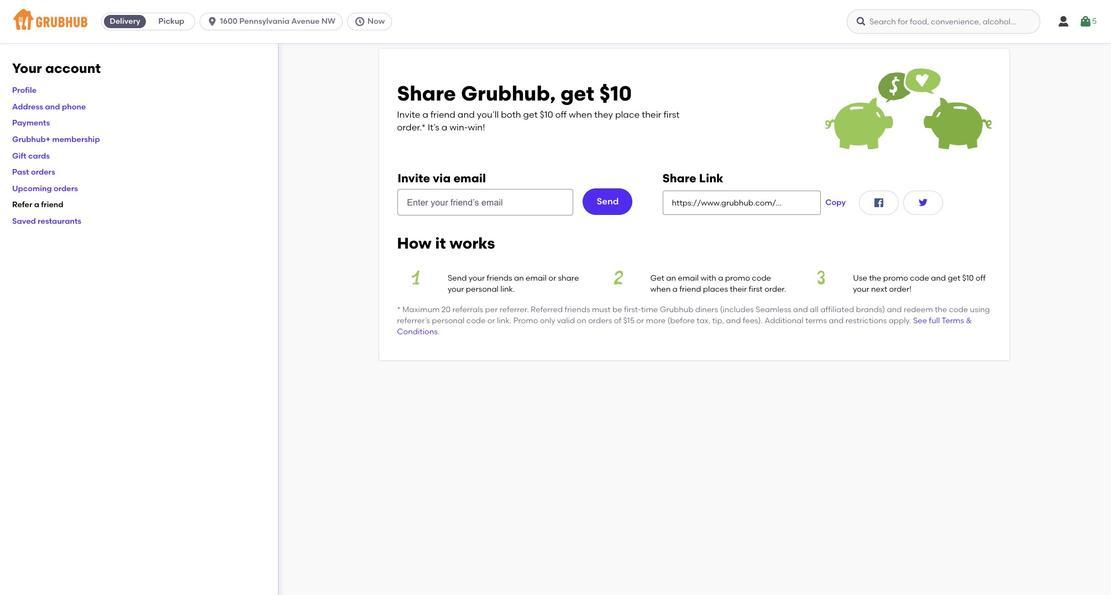 Task type: describe. For each thing, give the bounding box(es) containing it.
fees).
[[743, 316, 763, 326]]

apply.
[[889, 316, 912, 326]]

(includes
[[720, 305, 754, 315]]

order!
[[890, 285, 912, 294]]

affiliated
[[821, 305, 855, 315]]

share grubhub, get $10 invite a friend and you'll both get $10 off when they place their first order.* it's a win-win!
[[397, 81, 680, 133]]

(before
[[668, 316, 695, 326]]

per
[[485, 305, 498, 315]]

tip,
[[713, 316, 725, 326]]

code up terms
[[950, 305, 969, 315]]

promo inside use the promo code and get $10 off your next order!
[[884, 274, 909, 283]]

conditions
[[397, 328, 438, 337]]

orders for upcoming orders
[[54, 184, 78, 193]]

20
[[442, 305, 451, 315]]

saved
[[12, 217, 36, 226]]

nw
[[322, 17, 336, 26]]

code inside use the promo code and get $10 off your next order!
[[911, 274, 930, 283]]

email for invite via email
[[454, 172, 486, 185]]

share for grubhub,
[[397, 81, 456, 106]]

you'll
[[477, 110, 499, 120]]

get
[[651, 274, 665, 283]]

it
[[435, 234, 446, 253]]

their inside get an email with a promo code when a friend places their first order.
[[730, 285, 747, 294]]

upcoming orders link
[[12, 184, 78, 193]]

an inside get an email with a promo code when a friend places their first order.
[[667, 274, 676, 283]]

via
[[433, 172, 451, 185]]

brands)
[[857, 305, 886, 315]]

of
[[614, 316, 622, 326]]

saved restaurants link
[[12, 217, 81, 226]]

using
[[971, 305, 991, 315]]

win!
[[468, 122, 485, 133]]

grubhub+
[[12, 135, 50, 144]]

seamless
[[756, 305, 792, 315]]

when inside share grubhub, get $10 invite a friend and you'll both get $10 off when they place their first order.* it's a win-win!
[[569, 110, 593, 120]]

1 horizontal spatial your
[[469, 274, 485, 283]]

get inside use the promo code and get $10 off your next order!
[[948, 274, 961, 283]]

works
[[450, 234, 495, 253]]

svg image for now
[[354, 16, 366, 27]]

past orders link
[[12, 168, 55, 177]]

$10 inside use the promo code and get $10 off your next order!
[[963, 274, 974, 283]]

upcoming
[[12, 184, 52, 193]]

additional
[[765, 316, 804, 326]]

full
[[930, 316, 941, 326]]

how
[[397, 234, 432, 253]]

see full terms & conditions link
[[397, 316, 972, 337]]

address and phone
[[12, 102, 86, 112]]

0 horizontal spatial svg image
[[873, 197, 886, 210]]

phone
[[62, 102, 86, 112]]

1600
[[220, 17, 238, 26]]

an inside send your friends an email or share your personal link.
[[514, 274, 524, 283]]

terms
[[806, 316, 827, 326]]

1 horizontal spatial $10
[[600, 81, 632, 106]]

address
[[12, 102, 43, 112]]

terms
[[942, 316, 965, 326]]

profile link
[[12, 86, 37, 95]]

friend inside get an email with a promo code when a friend places their first order.
[[680, 285, 702, 294]]

diners
[[696, 305, 719, 315]]

1600 pennsylvania avenue nw
[[220, 17, 336, 26]]

email inside send your friends an email or share your personal link.
[[526, 274, 547, 283]]

time
[[642, 305, 658, 315]]

invite inside share grubhub, get $10 invite a friend and you'll both get $10 off when they place their first order.* it's a win-win!
[[397, 110, 421, 120]]

a up it's
[[423, 110, 429, 120]]

see
[[914, 316, 928, 326]]

grubhub+ membership
[[12, 135, 100, 144]]

send for send your friends an email or share your personal link.
[[448, 274, 467, 283]]

the inside use the promo code and get $10 off your next order!
[[870, 274, 882, 283]]

orders inside * maximum 20 referrals per referrer. referred friends must be first-time grubhub diners (includes seamless and all affiliated brands) and redeem the code using referrer's personal code or link. promo only valid on orders of $15 or more (before tax, tip, and fees). additional terms and restrictions apply.
[[589, 316, 613, 326]]

valid
[[557, 316, 575, 326]]

maximum
[[403, 305, 440, 315]]

see full terms & conditions
[[397, 316, 972, 337]]

order.
[[765, 285, 787, 294]]

2 horizontal spatial or
[[637, 316, 645, 326]]

their inside share grubhub, get $10 invite a friend and you'll both get $10 off when they place their first order.* it's a win-win!
[[642, 110, 662, 120]]

personal inside send your friends an email or share your personal link.
[[466, 285, 499, 294]]

and up apply.
[[888, 305, 902, 315]]

0 horizontal spatial get
[[524, 110, 538, 120]]

membership
[[52, 135, 100, 144]]

first-
[[624, 305, 642, 315]]

&
[[967, 316, 972, 326]]

a right with
[[719, 274, 724, 283]]

share link
[[663, 172, 724, 185]]

svg image for 5
[[1080, 15, 1093, 28]]

only
[[540, 316, 556, 326]]

past
[[12, 168, 29, 177]]

win-
[[450, 122, 468, 133]]

account
[[45, 60, 101, 76]]

a up grubhub
[[673, 285, 678, 294]]

friends inside * maximum 20 referrals per referrer. referred friends must be first-time grubhub diners (includes seamless and all affiliated brands) and redeem the code using referrer's personal code or link. promo only valid on orders of $15 or more (before tax, tip, and fees). additional terms and restrictions apply.
[[565, 305, 591, 315]]

address and phone link
[[12, 102, 86, 112]]

now button
[[347, 13, 397, 30]]

it's
[[428, 122, 440, 133]]

get an email with a promo code when a friend places their first order.
[[651, 274, 787, 294]]

with
[[701, 274, 717, 283]]

be
[[613, 305, 623, 315]]

refer
[[12, 200, 32, 210]]

0 horizontal spatial your
[[448, 285, 464, 294]]

refer a friend link
[[12, 200, 63, 210]]

a right refer
[[34, 200, 39, 210]]

link. inside * maximum 20 referrals per referrer. referred friends must be first-time grubhub diners (includes seamless and all affiliated brands) and redeem the code using referrer's personal code or link. promo only valid on orders of $15 or more (before tax, tip, and fees). additional terms and restrictions apply.
[[497, 316, 512, 326]]

5 button
[[1080, 12, 1098, 32]]



Task type: vqa. For each thing, say whether or not it's contained in the screenshot.
Special instructions text field
no



Task type: locate. For each thing, give the bounding box(es) containing it.
friends up per
[[487, 274, 513, 283]]

link. down "referrer." at the bottom left of the page
[[497, 316, 512, 326]]

1 horizontal spatial the
[[935, 305, 948, 315]]

1 vertical spatial $10
[[540, 110, 553, 120]]

or down per
[[488, 316, 495, 326]]

code down referrals
[[467, 316, 486, 326]]

0 horizontal spatial personal
[[432, 316, 465, 326]]

referrer.
[[500, 305, 529, 315]]

2 horizontal spatial $10
[[963, 274, 974, 283]]

1 vertical spatial friend
[[41, 200, 63, 210]]

0 vertical spatial first
[[664, 110, 680, 120]]

promo inside get an email with a promo code when a friend places their first order.
[[726, 274, 751, 283]]

5
[[1093, 17, 1098, 26]]

a right it's
[[442, 122, 448, 133]]

copy
[[826, 198, 846, 207]]

the
[[870, 274, 882, 283], [935, 305, 948, 315]]

an up "referrer." at the bottom left of the page
[[514, 274, 524, 283]]

and left phone
[[45, 102, 60, 112]]

link. inside send your friends an email or share your personal link.
[[501, 285, 515, 294]]

0 vertical spatial invite
[[397, 110, 421, 120]]

.
[[438, 328, 440, 337]]

link.
[[501, 285, 515, 294], [497, 316, 512, 326]]

share left link
[[663, 172, 697, 185]]

refer a friend
[[12, 200, 63, 210]]

how it works
[[397, 234, 495, 253]]

1 horizontal spatial svg image
[[917, 197, 930, 210]]

0 horizontal spatial when
[[569, 110, 593, 120]]

referrer's
[[397, 316, 430, 326]]

your
[[469, 274, 485, 283], [448, 285, 464, 294], [854, 285, 870, 294]]

link. up "referrer." at the bottom left of the page
[[501, 285, 515, 294]]

now
[[368, 17, 385, 26]]

0 horizontal spatial friend
[[41, 200, 63, 210]]

code up "order!"
[[911, 274, 930, 283]]

or
[[549, 274, 557, 283], [488, 316, 495, 326], [637, 316, 645, 326]]

1 horizontal spatial first
[[749, 285, 763, 294]]

$10 right both
[[540, 110, 553, 120]]

svg image inside 1600 pennsylvania avenue nw button
[[207, 16, 218, 27]]

1 vertical spatial link.
[[497, 316, 512, 326]]

1 horizontal spatial personal
[[466, 285, 499, 294]]

2 vertical spatial orders
[[589, 316, 613, 326]]

your inside use the promo code and get $10 off your next order!
[[854, 285, 870, 294]]

svg image inside main navigation navigation
[[1058, 15, 1071, 28]]

delivery
[[110, 17, 140, 26]]

0 vertical spatial their
[[642, 110, 662, 120]]

off up 'using'
[[976, 274, 986, 283]]

gift cards link
[[12, 151, 50, 161]]

link
[[700, 172, 724, 185]]

pickup
[[159, 17, 185, 26]]

1 vertical spatial their
[[730, 285, 747, 294]]

when inside get an email with a promo code when a friend places their first order.
[[651, 285, 671, 294]]

when left they
[[569, 110, 593, 120]]

and inside share grubhub, get $10 invite a friend and you'll both get $10 off when they place their first order.* it's a win-win!
[[458, 110, 475, 120]]

2 horizontal spatial svg image
[[1058, 15, 1071, 28]]

cards
[[28, 151, 50, 161]]

your down 'use'
[[854, 285, 870, 294]]

1 horizontal spatial an
[[667, 274, 676, 283]]

email
[[454, 172, 486, 185], [526, 274, 547, 283], [678, 274, 699, 283]]

use
[[854, 274, 868, 283]]

svg image inside now button
[[354, 16, 366, 27]]

an right get
[[667, 274, 676, 283]]

first right the place
[[664, 110, 680, 120]]

0 vertical spatial friend
[[431, 110, 456, 120]]

1 vertical spatial first
[[749, 285, 763, 294]]

and down affiliated
[[829, 316, 844, 326]]

2 horizontal spatial email
[[678, 274, 699, 283]]

must
[[592, 305, 611, 315]]

personal inside * maximum 20 referrals per referrer. referred friends must be first-time grubhub diners (includes seamless and all affiliated brands) and redeem the code using referrer's personal code or link. promo only valid on orders of $15 or more (before tax, tip, and fees). additional terms and restrictions apply.
[[432, 316, 465, 326]]

send button
[[583, 189, 633, 215]]

share grubhub and save image
[[826, 66, 992, 150]]

pickup button
[[148, 13, 195, 30]]

1 vertical spatial share
[[663, 172, 697, 185]]

your up "20"
[[448, 285, 464, 294]]

orders up refer a friend
[[54, 184, 78, 193]]

1 horizontal spatial when
[[651, 285, 671, 294]]

profile
[[12, 86, 37, 95]]

1 vertical spatial friends
[[565, 305, 591, 315]]

0 vertical spatial friends
[[487, 274, 513, 283]]

or inside send your friends an email or share your personal link.
[[549, 274, 557, 283]]

1 horizontal spatial their
[[730, 285, 747, 294]]

personal up per
[[466, 285, 499, 294]]

friend down with
[[680, 285, 702, 294]]

1 vertical spatial when
[[651, 285, 671, 294]]

send inside send your friends an email or share your personal link.
[[448, 274, 467, 283]]

the up full
[[935, 305, 948, 315]]

share up it's
[[397, 81, 456, 106]]

code
[[752, 274, 772, 283], [911, 274, 930, 283], [950, 305, 969, 315], [467, 316, 486, 326]]

grubhub,
[[461, 81, 556, 106]]

0 vertical spatial get
[[561, 81, 595, 106]]

Enter your friend's email email field
[[398, 189, 574, 216]]

invite up order.*
[[397, 110, 421, 120]]

svg image inside 5 button
[[1080, 15, 1093, 28]]

email right via
[[454, 172, 486, 185]]

friend inside share grubhub, get $10 invite a friend and you'll both get $10 off when they place their first order.* it's a win-win!
[[431, 110, 456, 120]]

Search for food, convenience, alcohol... search field
[[847, 9, 1041, 34]]

and inside use the promo code and get $10 off your next order!
[[932, 274, 947, 283]]

2 horizontal spatial your
[[854, 285, 870, 294]]

promo up "order!"
[[884, 274, 909, 283]]

0 horizontal spatial their
[[642, 110, 662, 120]]

1 horizontal spatial share
[[663, 172, 697, 185]]

the up next
[[870, 274, 882, 283]]

1 horizontal spatial send
[[597, 196, 619, 207]]

tax,
[[697, 316, 711, 326]]

referred
[[531, 305, 563, 315]]

code inside get an email with a promo code when a friend places their first order.
[[752, 274, 772, 283]]

$10
[[600, 81, 632, 106], [540, 110, 553, 120], [963, 274, 974, 283]]

they
[[595, 110, 613, 120]]

promo up 'places'
[[726, 274, 751, 283]]

off inside use the promo code and get $10 off your next order!
[[976, 274, 986, 283]]

a
[[423, 110, 429, 120], [442, 122, 448, 133], [34, 200, 39, 210], [719, 274, 724, 283], [673, 285, 678, 294]]

get right both
[[524, 110, 538, 120]]

your up referrals
[[469, 274, 485, 283]]

2 an from the left
[[667, 274, 676, 283]]

2 vertical spatial friend
[[680, 285, 702, 294]]

orders for past orders
[[31, 168, 55, 177]]

referrals
[[453, 305, 484, 315]]

their right the place
[[642, 110, 662, 120]]

2 vertical spatial get
[[948, 274, 961, 283]]

grubhub
[[660, 305, 694, 315]]

friends up on at bottom
[[565, 305, 591, 315]]

0 vertical spatial when
[[569, 110, 593, 120]]

their up (includes
[[730, 285, 747, 294]]

your
[[12, 60, 42, 76]]

send your friends an email or share your personal link.
[[448, 274, 579, 294]]

0 vertical spatial off
[[556, 110, 567, 120]]

1600 pennsylvania avenue nw button
[[200, 13, 347, 30]]

0 horizontal spatial promo
[[726, 274, 751, 283]]

first inside share grubhub, get $10 invite a friend and you'll both get $10 off when they place their first order.* it's a win-win!
[[664, 110, 680, 120]]

1 horizontal spatial email
[[526, 274, 547, 283]]

friend up it's
[[431, 110, 456, 120]]

2 vertical spatial $10
[[963, 274, 974, 283]]

1 vertical spatial off
[[976, 274, 986, 283]]

orders
[[31, 168, 55, 177], [54, 184, 78, 193], [589, 316, 613, 326]]

1 horizontal spatial promo
[[884, 274, 909, 283]]

svg image for 1600 pennsylvania avenue nw
[[207, 16, 218, 27]]

0 vertical spatial orders
[[31, 168, 55, 177]]

0 horizontal spatial email
[[454, 172, 486, 185]]

share
[[397, 81, 456, 106], [663, 172, 697, 185]]

1 horizontal spatial friends
[[565, 305, 591, 315]]

invite via email
[[398, 172, 486, 185]]

payments
[[12, 119, 50, 128]]

payments link
[[12, 119, 50, 128]]

when down get
[[651, 285, 671, 294]]

1 vertical spatial personal
[[432, 316, 465, 326]]

and up win-
[[458, 110, 475, 120]]

more
[[646, 316, 666, 326]]

saved restaurants
[[12, 217, 81, 226]]

email inside get an email with a promo code when a friend places their first order.
[[678, 274, 699, 283]]

or left share in the top of the page
[[549, 274, 557, 283]]

None text field
[[663, 191, 822, 215]]

0 horizontal spatial or
[[488, 316, 495, 326]]

share inside share grubhub, get $10 invite a friend and you'll both get $10 off when they place their first order.* it's a win-win!
[[397, 81, 456, 106]]

0 vertical spatial send
[[597, 196, 619, 207]]

and up redeem
[[932, 274, 947, 283]]

first inside get an email with a promo code when a friend places their first order.
[[749, 285, 763, 294]]

first
[[664, 110, 680, 120], [749, 285, 763, 294]]

*
[[397, 305, 401, 315]]

email left with
[[678, 274, 699, 283]]

code up order.
[[752, 274, 772, 283]]

first left order.
[[749, 285, 763, 294]]

0 vertical spatial link.
[[501, 285, 515, 294]]

your account
[[12, 60, 101, 76]]

0 vertical spatial $10
[[600, 81, 632, 106]]

$10 up 'using'
[[963, 274, 974, 283]]

0 vertical spatial personal
[[466, 285, 499, 294]]

0 horizontal spatial send
[[448, 274, 467, 283]]

0 vertical spatial share
[[397, 81, 456, 106]]

email for get an email with a promo code when a friend places their first order.
[[678, 274, 699, 283]]

svg image
[[1058, 15, 1071, 28], [873, 197, 886, 210], [917, 197, 930, 210]]

1 horizontal spatial off
[[976, 274, 986, 283]]

$10 up the place
[[600, 81, 632, 106]]

upcoming orders
[[12, 184, 78, 193]]

off inside share grubhub, get $10 invite a friend and you'll both get $10 off when they place their first order.* it's a win-win!
[[556, 110, 567, 120]]

step 1 image
[[397, 271, 435, 285]]

off
[[556, 110, 567, 120], [976, 274, 986, 283]]

1 horizontal spatial friend
[[431, 110, 456, 120]]

an
[[514, 274, 524, 283], [667, 274, 676, 283]]

all
[[810, 305, 819, 315]]

friends inside send your friends an email or share your personal link.
[[487, 274, 513, 283]]

1 vertical spatial the
[[935, 305, 948, 315]]

and down (includes
[[727, 316, 741, 326]]

0 horizontal spatial friends
[[487, 274, 513, 283]]

0 horizontal spatial $10
[[540, 110, 553, 120]]

get up they
[[561, 81, 595, 106]]

promo
[[514, 316, 538, 326]]

0 horizontal spatial an
[[514, 274, 524, 283]]

0 horizontal spatial share
[[397, 81, 456, 106]]

share
[[558, 274, 579, 283]]

svg image
[[1080, 15, 1093, 28], [207, 16, 218, 27], [354, 16, 366, 27], [856, 16, 867, 27]]

copy button
[[822, 191, 851, 215]]

both
[[501, 110, 521, 120]]

0 vertical spatial the
[[870, 274, 882, 283]]

1 vertical spatial orders
[[54, 184, 78, 193]]

1 vertical spatial send
[[448, 274, 467, 283]]

personal down "20"
[[432, 316, 465, 326]]

email left share in the top of the page
[[526, 274, 547, 283]]

2 horizontal spatial get
[[948, 274, 961, 283]]

or right $15 on the bottom right of the page
[[637, 316, 645, 326]]

send inside button
[[597, 196, 619, 207]]

redeem
[[904, 305, 934, 315]]

off left they
[[556, 110, 567, 120]]

pennsylvania
[[239, 17, 290, 26]]

get up terms
[[948, 274, 961, 283]]

orders up upcoming orders
[[31, 168, 55, 177]]

0 horizontal spatial first
[[664, 110, 680, 120]]

1 vertical spatial get
[[524, 110, 538, 120]]

0 horizontal spatial off
[[556, 110, 567, 120]]

1 an from the left
[[514, 274, 524, 283]]

1 horizontal spatial get
[[561, 81, 595, 106]]

past orders
[[12, 168, 55, 177]]

2 horizontal spatial friend
[[680, 285, 702, 294]]

$15
[[624, 316, 635, 326]]

invite left via
[[398, 172, 430, 185]]

1 horizontal spatial or
[[549, 274, 557, 283]]

use the promo code and get $10 off your next order!
[[854, 274, 986, 294]]

send for send
[[597, 196, 619, 207]]

orders down must
[[589, 316, 613, 326]]

place
[[616, 110, 640, 120]]

and left all
[[794, 305, 809, 315]]

share for link
[[663, 172, 697, 185]]

main navigation navigation
[[0, 0, 1112, 43]]

1 vertical spatial invite
[[398, 172, 430, 185]]

avenue
[[292, 17, 320, 26]]

1 promo from the left
[[726, 274, 751, 283]]

next
[[872, 285, 888, 294]]

friend up saved restaurants
[[41, 200, 63, 210]]

2 promo from the left
[[884, 274, 909, 283]]

friends
[[487, 274, 513, 283], [565, 305, 591, 315]]

step 2 image
[[600, 271, 638, 285]]

0 horizontal spatial the
[[870, 274, 882, 283]]

* maximum 20 referrals per referrer. referred friends must be first-time grubhub diners (includes seamless and all affiliated brands) and redeem the code using referrer's personal code or link. promo only valid on orders of $15 or more (before tax, tip, and fees). additional terms and restrictions apply.
[[397, 305, 991, 326]]

gift
[[12, 151, 26, 161]]

the inside * maximum 20 referrals per referrer. referred friends must be first-time grubhub diners (includes seamless and all affiliated brands) and redeem the code using referrer's personal code or link. promo only valid on orders of $15 or more (before tax, tip, and fees). additional terms and restrictions apply.
[[935, 305, 948, 315]]

step 3 image
[[803, 271, 840, 285]]



